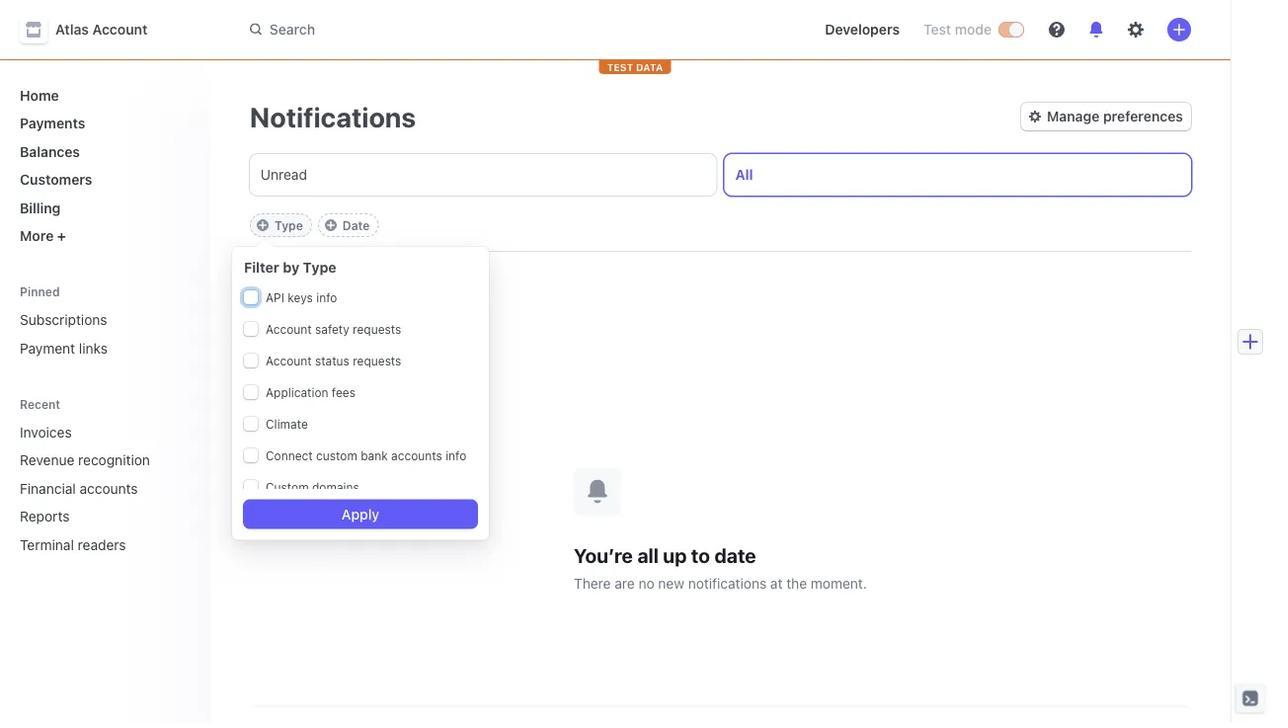 Task type: vqa. For each thing, say whether or not it's contained in the screenshot.
Clear history icon at the left of the page
no



Task type: locate. For each thing, give the bounding box(es) containing it.
status
[[315, 354, 350, 367]]

atlas
[[55, 21, 89, 38]]

pin to navigation image
[[177, 508, 193, 524]]

requests for account status requests
[[353, 354, 401, 367]]

manage preferences link
[[1021, 103, 1191, 130]]

reports
[[20, 508, 70, 525]]

billing
[[20, 200, 61, 216]]

add type image
[[257, 219, 269, 231]]

links
[[79, 340, 108, 356]]

recent
[[20, 397, 60, 411]]

type right by
[[303, 259, 337, 275]]

type right add type image
[[275, 218, 303, 232]]

manage
[[1047, 108, 1100, 124]]

pinned element
[[12, 304, 195, 364]]

you're
[[574, 544, 633, 567]]

test mode
[[924, 21, 992, 38]]

application fees
[[266, 385, 356, 399]]

invoices link
[[12, 416, 167, 448]]

account for account status requests
[[266, 354, 312, 367]]

1 horizontal spatial accounts
[[391, 448, 442, 462]]

payment links link
[[12, 332, 195, 364]]

recognition
[[78, 452, 150, 468]]

all
[[735, 166, 753, 183]]

2 pin to navigation image from the top
[[177, 452, 193, 468]]

balances
[[20, 143, 80, 160]]

to
[[691, 544, 710, 567]]

there
[[574, 575, 611, 591]]

1 vertical spatial requests
[[353, 354, 401, 367]]

info right bank
[[446, 448, 467, 462]]

date
[[715, 544, 756, 567]]

0 vertical spatial info
[[316, 290, 337, 304]]

pinned
[[20, 285, 60, 299]]

application
[[266, 385, 328, 399]]

test
[[924, 21, 951, 38]]

2 vertical spatial account
[[266, 354, 312, 367]]

test
[[607, 61, 633, 73]]

domains
[[312, 480, 359, 494]]

custom domains
[[266, 480, 359, 494]]

3 pin to navigation image from the top
[[177, 480, 193, 496]]

apply
[[342, 506, 379, 522]]

bank
[[361, 448, 388, 462]]

type
[[275, 218, 303, 232], [303, 259, 337, 275]]

account safety requests
[[266, 322, 401, 336]]

0 vertical spatial accounts
[[391, 448, 442, 462]]

0 vertical spatial pin to navigation image
[[177, 424, 193, 440]]

customers link
[[12, 163, 195, 196]]

accounts down recognition
[[80, 480, 138, 496]]

mode
[[955, 21, 992, 38]]

terminal readers link
[[12, 528, 167, 561]]

requests
[[353, 322, 401, 336], [353, 354, 401, 367]]

tab list
[[250, 154, 1191, 196]]

by
[[283, 259, 299, 275]]

0 vertical spatial type
[[275, 218, 303, 232]]

0 horizontal spatial accounts
[[80, 480, 138, 496]]

accounts inside recent element
[[80, 480, 138, 496]]

pinned navigation links element
[[12, 276, 198, 364]]

toolbar containing type
[[250, 213, 379, 237]]

2 vertical spatial pin to navigation image
[[177, 480, 193, 496]]

date
[[343, 218, 370, 232]]

account down keys
[[266, 322, 312, 336]]

payments
[[20, 115, 85, 131]]

home
[[20, 87, 59, 103]]

balances link
[[12, 135, 195, 167]]

1 vertical spatial info
[[446, 448, 467, 462]]

info right keys
[[316, 290, 337, 304]]

requests right safety
[[353, 322, 401, 336]]

account for account safety requests
[[266, 322, 312, 336]]

pin to navigation image
[[177, 424, 193, 440], [177, 452, 193, 468], [177, 480, 193, 496]]

add date image
[[325, 219, 337, 231]]

climate
[[266, 417, 308, 431]]

help image
[[1049, 22, 1065, 38]]

Search search field
[[238, 12, 793, 48]]

Search text field
[[238, 12, 793, 48]]

accounts
[[391, 448, 442, 462], [80, 480, 138, 496]]

developers
[[825, 21, 900, 38]]

moment.
[[811, 575, 867, 591]]

account
[[92, 21, 148, 38], [266, 322, 312, 336], [266, 354, 312, 367]]

account up application
[[266, 354, 312, 367]]

home link
[[12, 79, 195, 111]]

revenue
[[20, 452, 74, 468]]

accounts right bank
[[391, 448, 442, 462]]

reports link
[[12, 500, 167, 532]]

0 vertical spatial requests
[[353, 322, 401, 336]]

toolbar
[[250, 213, 379, 237]]

1 vertical spatial account
[[266, 322, 312, 336]]

1 vertical spatial pin to navigation image
[[177, 452, 193, 468]]

test data
[[607, 61, 663, 73]]

custom
[[266, 480, 309, 494]]

atlas account
[[55, 21, 148, 38]]

customers
[[20, 171, 92, 188]]

0 vertical spatial account
[[92, 21, 148, 38]]

1 horizontal spatial info
[[446, 448, 467, 462]]

pin to navigation image for accounts
[[177, 480, 193, 496]]

account right the atlas
[[92, 21, 148, 38]]

notifications
[[688, 575, 767, 591]]

1 vertical spatial accounts
[[80, 480, 138, 496]]

payment links
[[20, 340, 108, 356]]

1 requests from the top
[[353, 322, 401, 336]]

2 requests from the top
[[353, 354, 401, 367]]

notifications
[[250, 100, 416, 133]]

requests right status
[[353, 354, 401, 367]]

atlas account button
[[20, 16, 167, 43]]

revenue recognition link
[[12, 444, 167, 476]]

info
[[316, 290, 337, 304], [446, 448, 467, 462]]



Task type: describe. For each thing, give the bounding box(es) containing it.
new
[[658, 575, 685, 591]]

financial
[[20, 480, 76, 496]]

pin to navigation image for recognition
[[177, 452, 193, 468]]

tab list containing unread
[[250, 154, 1191, 196]]

data
[[636, 61, 663, 73]]

api
[[266, 290, 284, 304]]

payments link
[[12, 107, 195, 139]]

all button
[[725, 154, 1191, 196]]

search
[[270, 21, 315, 37]]

connect custom bank accounts info
[[266, 448, 467, 462]]

payment
[[20, 340, 75, 356]]

0 horizontal spatial info
[[316, 290, 337, 304]]

fees
[[332, 385, 356, 399]]

manage preferences
[[1047, 108, 1183, 124]]

financial accounts link
[[12, 472, 167, 504]]

are
[[615, 575, 635, 591]]

settings image
[[1128, 22, 1144, 38]]

custom
[[316, 448, 357, 462]]

readers
[[78, 536, 126, 553]]

subscriptions link
[[12, 304, 195, 336]]

more +
[[20, 228, 66, 244]]

+
[[57, 228, 66, 244]]

subscriptions
[[20, 312, 107, 328]]

requests for account safety requests
[[353, 322, 401, 336]]

developers link
[[817, 14, 908, 45]]

all
[[637, 544, 659, 567]]

more
[[20, 228, 54, 244]]

recent navigation links element
[[0, 388, 210, 561]]

filter
[[244, 259, 279, 275]]

no
[[639, 575, 655, 591]]

up
[[663, 544, 687, 567]]

terminal
[[20, 536, 74, 553]]

financial accounts
[[20, 480, 138, 496]]

invoices
[[20, 424, 72, 440]]

safety
[[315, 322, 349, 336]]

at
[[770, 575, 783, 591]]

core navigation links element
[[12, 79, 195, 252]]

1 pin to navigation image from the top
[[177, 424, 193, 440]]

account status requests
[[266, 354, 401, 367]]

unread button
[[250, 154, 717, 196]]

apply button
[[244, 500, 477, 528]]

the
[[787, 575, 807, 591]]

connect
[[266, 448, 313, 462]]

you're all up to date there are no new notifications at the moment.
[[574, 544, 867, 591]]

filter by type
[[244, 259, 337, 275]]

recent element
[[0, 416, 210, 561]]

keys
[[288, 290, 313, 304]]

api keys info
[[266, 290, 337, 304]]

revenue recognition
[[20, 452, 150, 468]]

terminal readers
[[20, 536, 126, 553]]

preferences
[[1103, 108, 1183, 124]]

1 vertical spatial type
[[303, 259, 337, 275]]

unread
[[261, 166, 307, 183]]

billing link
[[12, 192, 195, 224]]

account inside button
[[92, 21, 148, 38]]



